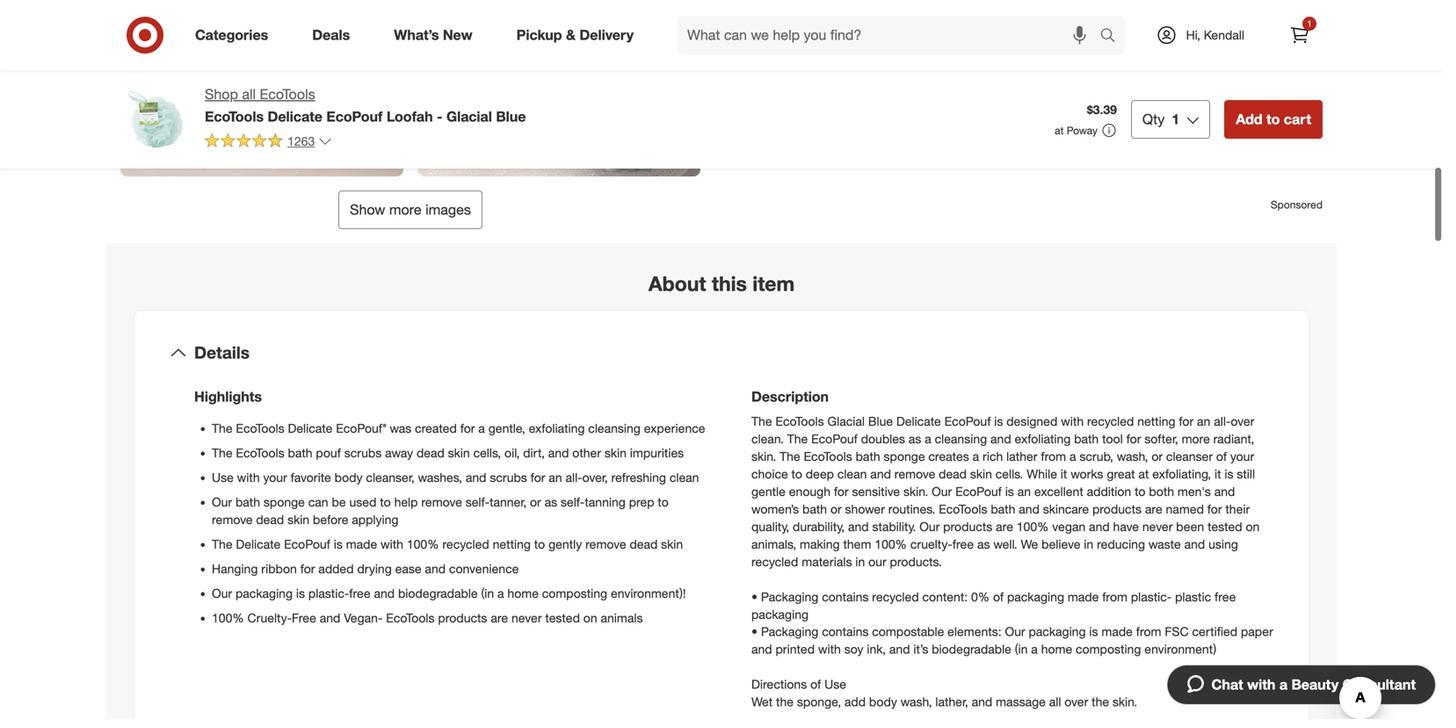 Task type: locate. For each thing, give the bounding box(es) containing it.
blue inside shop all ecotools ecotools delicate ecopouf loofah - glacial blue
[[496, 108, 526, 125]]

0 horizontal spatial all
[[242, 86, 256, 103]]

1 vertical spatial skin.
[[904, 484, 928, 500]]

1 horizontal spatial the
[[1092, 695, 1109, 710]]

what's
[[394, 26, 439, 44]]

composting left environment)
[[1076, 642, 1141, 658]]

2 vertical spatial in
[[856, 554, 865, 570]]

never inside the ecotools glacial blue delicate ecopouf is designed with recycled netting for an all-over clean. the ecopouf doubles as a cleansing and exfoliating bath tool for softer, more radiant, skin. the ecotools bath sponge creates a rich lather from a scrub, wash, or cleanser of your choice to deep clean and remove dead skin cells. while it works great at exfoliating, it is still gentle enough for sensitive skin. our ecopouf is an excellent addition to both men's and women's bath or shower routines. ecotools bath and skincare products are named for their quality, durability, and stability. our products are 100% vegan and have never been tested on animals, making them 100% cruelty-free as well. we believe in reducing waste and using recycled materials in our products.
[[1143, 519, 1173, 535]]

1 horizontal spatial tested
[[1208, 519, 1243, 535]]

is up added in the left of the page
[[334, 537, 343, 552]]

1 vertical spatial over
[[1065, 695, 1088, 710]]

categories
[[195, 26, 268, 44]]

products up cruelty-
[[943, 519, 993, 535]]

an
[[1197, 414, 1211, 429], [549, 470, 562, 485], [1018, 484, 1031, 500]]

skin
[[448, 445, 470, 461], [605, 445, 627, 461], [970, 467, 992, 482], [287, 512, 309, 528], [661, 537, 683, 552]]

gentle,
[[488, 421, 525, 436]]

1 right qty
[[1172, 111, 1180, 128]]

more right show
[[389, 202, 422, 219]]

and down drying
[[374, 586, 395, 601]]

0 horizontal spatial sponge
[[264, 495, 305, 510]]

image of ecotools delicate ecopouf loofah - glacial blue image
[[120, 84, 191, 155]]

as right tanner, at the left bottom
[[545, 495, 557, 510]]

(in
[[481, 586, 494, 601], [1015, 642, 1028, 658]]

•
[[752, 590, 758, 605], [752, 625, 758, 640]]

clean inside the ecotools glacial blue delicate ecopouf is designed with recycled netting for an all-over clean. the ecopouf doubles as a cleansing and exfoliating bath tool for softer, more radiant, skin. the ecotools bath sponge creates a rich lather from a scrub, wash, or cleanser of your choice to deep clean and remove dead skin cells. while it works great at exfoliating, it is still gentle enough for sensitive skin. our ecopouf is an excellent addition to both men's and women's bath or shower routines. ecotools bath and skincare products are named for their quality, durability, and stability. our products are 100% vegan and have never been tested on animals, making them 100% cruelty-free as well. we believe in reducing waste and using recycled materials in our products.
[[838, 467, 867, 482]]

shower
[[845, 502, 885, 517]]

1 horizontal spatial clean
[[838, 467, 867, 482]]

as right doubles
[[909, 431, 921, 447]]

skin down the ecotools delicate ecopouf® was created for a gentle, exfoliating cleansing experience
[[448, 445, 470, 461]]

0 vertical spatial packaging
[[761, 590, 819, 605]]

skin.
[[752, 449, 776, 464], [904, 484, 928, 500], [1113, 695, 1138, 710]]

tested left "animals"
[[545, 611, 580, 626]]

1 vertical spatial are
[[996, 519, 1013, 535]]

be
[[332, 495, 346, 510]]

sponge
[[884, 449, 925, 464], [264, 495, 305, 510]]

men's
[[1178, 484, 1211, 500]]

with inside • packaging contains recycled content: 0% of packaging made from plastic- plastic free packaging • packaging contains compostable elements: our packaging is made from fsc certified paper and printed with soy ink, and it's biodegradable (in a home composting environment)
[[818, 642, 841, 658]]

at poway
[[1055, 124, 1098, 137]]

1 vertical spatial body
[[869, 695, 897, 710]]

or down "softer,"
[[1152, 449, 1163, 464]]

clean.
[[752, 431, 784, 447]]

our inside our bath sponge can be used to help remove self-tanner, or as self-tanning prep to remove dead skin before applying
[[212, 495, 232, 510]]

2 horizontal spatial made
[[1102, 625, 1133, 640]]

from left fsc
[[1136, 625, 1162, 640]]

dead down the creates
[[939, 467, 967, 482]]

the down directions
[[776, 695, 794, 710]]

1 horizontal spatial skin.
[[904, 484, 928, 500]]

more inside the ecotools glacial blue delicate ecopouf is designed with recycled netting for an all-over clean. the ecopouf doubles as a cleansing and exfoliating bath tool for softer, more radiant, skin. the ecotools bath sponge creates a rich lather from a scrub, wash, or cleanser of your choice to deep clean and remove dead skin cells. while it works great at exfoliating, it is still gentle enough for sensitive skin. our ecopouf is an excellent addition to both men's and women's bath or shower routines. ecotools bath and skincare products are named for their quality, durability, and stability. our products are 100% vegan and have never been tested on animals, making them 100% cruelty-free as well. we believe in reducing waste and using recycled materials in our products.
[[1182, 431, 1210, 447]]

1 self- from the left
[[466, 495, 490, 510]]

1 horizontal spatial at
[[1139, 467, 1149, 482]]

our down hanging at the left bottom
[[212, 586, 232, 601]]

plastic- inside • packaging contains recycled content: 0% of packaging made from plastic- plastic free packaging • packaging contains compostable elements: our packaging is made from fsc certified paper and printed with soy ink, and it's biodegradable (in a home composting environment)
[[1131, 590, 1172, 605]]

your up still at bottom
[[1231, 449, 1254, 464]]

0 horizontal spatial use
[[212, 470, 234, 485]]

favorite
[[291, 470, 331, 485]]

1 horizontal spatial never
[[1143, 519, 1173, 535]]

1 vertical spatial on
[[1246, 519, 1260, 535]]

1 vertical spatial glacial
[[828, 414, 865, 429]]

environment)
[[1145, 642, 1217, 658]]

to inside button
[[1267, 111, 1280, 128]]

or right tanner, at the left bottom
[[530, 495, 541, 510]]

skin inside our bath sponge can be used to help remove self-tanner, or as self-tanning prep to remove dead skin before applying
[[287, 512, 309, 528]]

scrubs up tanner, at the left bottom
[[490, 470, 527, 485]]

tool
[[1102, 431, 1123, 447]]

this
[[712, 272, 747, 296]]

2 vertical spatial on
[[583, 611, 597, 626]]

women's
[[752, 502, 799, 517]]

our up hanging at the left bottom
[[212, 495, 232, 510]]

0 vertical spatial from
[[1041, 449, 1066, 464]]

0 horizontal spatial it
[[1061, 467, 1067, 482]]

at left poway
[[1055, 124, 1064, 137]]

have
[[1113, 519, 1139, 535]]

paper
[[1241, 625, 1273, 640]]

we
[[1021, 537, 1038, 552]]

dead inside the ecotools glacial blue delicate ecopouf is designed with recycled netting for an all-over clean. the ecopouf doubles as a cleansing and exfoliating bath tool for softer, more radiant, skin. the ecotools bath sponge creates a rich lather from a scrub, wash, or cleanser of your choice to deep clean and remove dead skin cells. while it works great at exfoliating, it is still gentle enough for sensitive skin. our ecopouf is an excellent addition to both men's and women's bath or shower routines. ecotools bath and skincare products are named for their quality, durability, and stability. our products are 100% vegan and have never been tested on animals, making them 100% cruelty-free as well. we believe in reducing waste and using recycled materials in our products.
[[939, 467, 967, 482]]

biodegradable inside • packaging contains recycled content: 0% of packaging made from plastic- plastic free packaging • packaging contains compostable elements: our packaging is made from fsc certified paper and printed with soy ink, and it's biodegradable (in a home composting environment)
[[932, 642, 1012, 658]]

a up 'massage'
[[1031, 642, 1038, 658]]

2 the from the left
[[1092, 695, 1109, 710]]

0 horizontal spatial the
[[776, 695, 794, 710]]

0 horizontal spatial on
[[583, 611, 597, 626]]

1 horizontal spatial composting
[[1076, 642, 1141, 658]]

0 vertical spatial biodegradable
[[398, 586, 478, 601]]

at a glance
[[743, 52, 818, 69]]

0 horizontal spatial as
[[545, 495, 557, 510]]

deals link
[[297, 16, 372, 54]]

on down their
[[1246, 519, 1260, 535]]

0 vertical spatial (in
[[481, 586, 494, 601]]

0 vertical spatial your
[[1231, 449, 1254, 464]]

1 vertical spatial from
[[1102, 590, 1128, 605]]

dirt,
[[523, 445, 545, 461]]

never down convenience
[[512, 611, 542, 626]]

free left well.
[[953, 537, 974, 552]]

0 vertical spatial contains
[[822, 590, 869, 605]]

designed
[[1007, 414, 1058, 429]]

purchases
[[970, 11, 1028, 27]]

0 horizontal spatial are
[[491, 611, 508, 626]]

image gallery element
[[120, 0, 701, 230]]

over up radiant,
[[1231, 414, 1255, 429]]

netting up "softer,"
[[1138, 414, 1176, 429]]

use down "highlights"
[[212, 470, 234, 485]]

2 horizontal spatial in
[[1084, 537, 1094, 552]]

use with your favorite body cleanser, washes, and scrubs for an all-over, refreshing clean
[[212, 470, 699, 485]]

0 horizontal spatial over
[[1065, 695, 1088, 710]]

tested up using
[[1208, 519, 1243, 535]]

never up waste
[[1143, 519, 1173, 535]]

sponge left can
[[264, 495, 305, 510]]

is down cells.
[[1005, 484, 1014, 500]]

recycled
[[1087, 414, 1134, 429], [442, 537, 489, 552], [752, 554, 798, 570], [872, 590, 919, 605]]

free up the "vegan-"
[[349, 586, 371, 601]]

recycled inside • packaging contains recycled content: 0% of packaging made from plastic- plastic free packaging • packaging contains compostable elements: our packaging is made from fsc certified paper and printed with soy ink, and it's biodegradable (in a home composting environment)
[[872, 590, 919, 605]]

excellent
[[1034, 484, 1084, 500]]

ecopouf inside shop all ecotools ecotools delicate ecopouf loofah - glacial blue
[[326, 108, 383, 125]]

4
[[815, 11, 821, 27]]

are
[[1145, 502, 1163, 517], [996, 519, 1013, 535], [491, 611, 508, 626]]

1 horizontal spatial blue
[[868, 414, 893, 429]]

dead inside our bath sponge can be used to help remove self-tanner, or as self-tanning prep to remove dead skin before applying
[[256, 512, 284, 528]]

2 horizontal spatial an
[[1197, 414, 1211, 429]]

cleanser
[[1166, 449, 1213, 464]]

self- down use with your favorite body cleanser, washes, and scrubs for an all-over, refreshing clean
[[466, 495, 490, 510]]

hi,
[[1186, 27, 1201, 43]]

ecopouf
[[326, 108, 383, 125], [945, 414, 991, 429], [811, 431, 858, 447], [956, 484, 1002, 500], [284, 537, 330, 552]]

dead up ribbon
[[256, 512, 284, 528]]

ecopouf down 'before'
[[284, 537, 330, 552]]

0 horizontal spatial in
[[802, 11, 811, 27]]

delicate up ribbon
[[236, 537, 281, 552]]

all- down other
[[566, 470, 582, 485]]

scrubs down ecopouf®
[[344, 445, 382, 461]]

0 vertical spatial all-
[[1214, 414, 1231, 429]]

cleansing up the creates
[[935, 431, 987, 447]]

1 vertical spatial biodegradable
[[932, 642, 1012, 658]]

glacial inside the ecotools glacial blue delicate ecopouf is designed with recycled netting for an all-over clean. the ecopouf doubles as a cleansing and exfoliating bath tool for softer, more radiant, skin. the ecotools bath sponge creates a rich lather from a scrub, wash, or cleanser of your choice to deep clean and remove dead skin cells. while it works great at exfoliating, it is still gentle enough for sensitive skin. our ecopouf is an excellent addition to both men's and women's bath or shower routines. ecotools bath and skincare products are named for their quality, durability, and stability. our products are 100% vegan and have never been tested on animals, making them 100% cruelty-free as well. we believe in reducing waste and using recycled materials in our products.
[[828, 414, 865, 429]]

0 horizontal spatial composting
[[542, 586, 607, 601]]

1 horizontal spatial over
[[1231, 414, 1255, 429]]

0 vertical spatial all
[[242, 86, 256, 103]]

0 vertical spatial wash,
[[1117, 449, 1148, 464]]

remove down washes,
[[421, 495, 462, 510]]

0 vertical spatial skin.
[[752, 449, 776, 464]]

your left favorite
[[263, 470, 287, 485]]

1 link
[[1281, 16, 1319, 54]]

chat
[[1212, 677, 1243, 694]]

doubles
[[861, 431, 905, 447]]

ecotools
[[260, 86, 315, 103], [205, 108, 264, 125], [776, 414, 824, 429], [236, 421, 284, 436], [236, 445, 284, 461], [804, 449, 852, 464], [939, 502, 988, 517], [386, 611, 435, 626]]

1 vertical spatial home
[[1041, 642, 1073, 658]]

consultant
[[1343, 677, 1416, 694]]

remove
[[895, 467, 936, 482], [421, 495, 462, 510], [212, 512, 253, 528], [586, 537, 626, 552]]

wash, up great
[[1117, 449, 1148, 464]]

new
[[443, 26, 473, 44]]

details button
[[149, 325, 1295, 381]]

interest-
[[825, 11, 871, 27]]

1 horizontal spatial from
[[1102, 590, 1128, 605]]

still
[[1237, 467, 1255, 482]]

all inside directions of use wet the sponge, add body wash, lather, and massage all over the skin.
[[1049, 695, 1061, 710]]

as inside our bath sponge can be used to help remove self-tanner, or as self-tanning prep to remove dead skin before applying
[[545, 495, 557, 510]]

1 vertical spatial all
[[1049, 695, 1061, 710]]

on right 'payments'
[[953, 11, 967, 27]]

0 horizontal spatial scrubs
[[344, 445, 382, 461]]

what's new link
[[379, 16, 495, 54]]

1 vertical spatial never
[[512, 611, 542, 626]]

• up directions
[[752, 625, 758, 640]]

1 horizontal spatial plastic-
[[1131, 590, 1172, 605]]

1 horizontal spatial all
[[1049, 695, 1061, 710]]

convenience
[[449, 561, 519, 577]]

ecopouf left loofah
[[326, 108, 383, 125]]

ribbon
[[261, 561, 297, 577]]

0 horizontal spatial all-
[[566, 470, 582, 485]]

products down our packaging is plastic-free and biodegradable (in a home composting environment)!
[[438, 611, 487, 626]]

the
[[752, 414, 772, 429], [212, 421, 233, 436], [787, 431, 808, 447], [212, 445, 233, 461], [780, 449, 800, 464], [212, 537, 233, 552]]

1 horizontal spatial home
[[1041, 642, 1073, 658]]

lather
[[1007, 449, 1038, 464]]

0 horizontal spatial netting
[[493, 537, 531, 552]]

drying
[[357, 561, 392, 577]]

cart
[[1284, 111, 1311, 128]]

qty
[[1143, 111, 1165, 128]]

1 horizontal spatial biodegradable
[[932, 642, 1012, 658]]

chat with a beauty consultant
[[1212, 677, 1416, 694]]

100% up ease
[[407, 537, 439, 552]]

deals
[[312, 26, 350, 44]]

2 it from the left
[[1215, 467, 1221, 482]]

plastic- left plastic
[[1131, 590, 1172, 605]]

named
[[1166, 502, 1204, 517]]

0 vertical spatial are
[[1145, 502, 1163, 517]]

bath up durability,
[[803, 502, 827, 517]]

cruelty-
[[247, 611, 292, 626]]

of inside • packaging contains recycled content: 0% of packaging made from plastic- plastic free packaging • packaging contains compostable elements: our packaging is made from fsc certified paper and printed with soy ink, and it's biodegradable (in a home composting environment)
[[993, 590, 1004, 605]]

all inside shop all ecotools ecotools delicate ecopouf loofah - glacial blue
[[242, 86, 256, 103]]

cruelty-
[[910, 537, 953, 552]]

the
[[776, 695, 794, 710], [1092, 695, 1109, 710]]

the for the ecotools glacial blue delicate ecopouf is designed with recycled netting for an all-over clean. the ecopouf doubles as a cleansing and exfoliating bath tool for softer, more radiant, skin. the ecotools bath sponge creates a rich lather from a scrub, wash, or cleanser of your choice to deep clean and remove dead skin cells. while it works great at exfoliating, it is still gentle enough for sensitive skin. our ecopouf is an excellent addition to both men's and women's bath or shower routines. ecotools bath and skincare products are named for their quality, durability, and stability. our products are 100% vegan and have never been tested on animals, making them 100% cruelty-free as well. we believe in reducing waste and using recycled materials in our products.
[[752, 414, 772, 429]]

0 vertical spatial netting
[[1138, 414, 1176, 429]]

composting inside • packaging contains recycled content: 0% of packaging made from plastic- plastic free packaging • packaging contains compostable elements: our packaging is made from fsc certified paper and printed with soy ink, and it's biodegradable (in a home composting environment)
[[1076, 642, 1141, 658]]

0 vertical spatial as
[[909, 431, 921, 447]]

delicate inside shop all ecotools ecotools delicate ecopouf loofah - glacial blue
[[268, 108, 323, 125]]

for
[[1179, 414, 1194, 429], [460, 421, 475, 436], [1127, 431, 1141, 447], [531, 470, 545, 485], [834, 484, 849, 500], [1208, 502, 1222, 517], [300, 561, 315, 577]]

it up excellent
[[1061, 467, 1067, 482]]

1 horizontal spatial are
[[996, 519, 1013, 535]]

and right lather,
[[972, 695, 993, 710]]

can
[[308, 495, 328, 510]]

1 horizontal spatial glacial
[[828, 414, 865, 429]]

2 horizontal spatial are
[[1145, 502, 1163, 517]]

and inside directions of use wet the sponge, add body wash, lather, and massage all over the skin.
[[972, 695, 993, 710]]

exfoliating down designed
[[1015, 431, 1071, 447]]

(in up 'massage'
[[1015, 642, 1028, 658]]

0 horizontal spatial wash,
[[901, 695, 932, 710]]

0 horizontal spatial more
[[389, 202, 422, 219]]

or
[[1152, 449, 1163, 464], [530, 495, 541, 510], [831, 502, 842, 517]]

our packaging is plastic-free and biodegradable (in a home composting environment)!
[[212, 586, 686, 601]]

0 horizontal spatial (in
[[481, 586, 494, 601]]

compostable
[[872, 625, 944, 640]]

0 vertical spatial composting
[[542, 586, 607, 601]]

1 right kendall
[[1307, 18, 1312, 29]]

biodegradable up 100% cruelty-free and vegan- ecotools products are never tested on animals on the left bottom of page
[[398, 586, 478, 601]]

1 horizontal spatial use
[[825, 677, 846, 693]]

our
[[869, 554, 887, 570]]

is left fsc
[[1089, 625, 1098, 640]]

details
[[194, 343, 250, 363]]

1 contains from the top
[[822, 590, 869, 605]]

packaging up printed
[[761, 625, 819, 640]]

0 horizontal spatial from
[[1041, 449, 1066, 464]]

0 horizontal spatial self-
[[466, 495, 490, 510]]

to up applying
[[380, 495, 391, 510]]

highlights
[[194, 388, 262, 406]]

home down convenience
[[508, 586, 539, 601]]

0 vertical spatial made
[[346, 537, 377, 552]]

free right plastic
[[1215, 590, 1236, 605]]

1 • from the top
[[752, 590, 758, 605]]

in left 4
[[802, 11, 811, 27]]

the for the delicate ecopouf is made with 100% recycled netting to gently remove dead skin
[[212, 537, 233, 552]]

use up sponge,
[[825, 677, 846, 693]]

rich
[[983, 449, 1003, 464]]

for down deep
[[834, 484, 849, 500]]

printed
[[776, 642, 815, 658]]

the for the ecotools delicate ecopouf® was created for a gentle, exfoliating cleansing experience
[[212, 421, 233, 436]]

1 vertical spatial packaging
[[761, 625, 819, 640]]

as
[[909, 431, 921, 447], [545, 495, 557, 510], [977, 537, 990, 552]]

delivery
[[580, 26, 634, 44]]

from up while at the bottom right of page
[[1041, 449, 1066, 464]]

great
[[1107, 467, 1135, 482]]

1 vertical spatial tested
[[545, 611, 580, 626]]

1 horizontal spatial body
[[869, 695, 897, 710]]

remove up "routines."
[[895, 467, 936, 482]]

body up be
[[335, 470, 363, 485]]

1 vertical spatial composting
[[1076, 642, 1141, 658]]

a
[[761, 52, 769, 69], [478, 421, 485, 436], [925, 431, 931, 447], [973, 449, 979, 464], [1070, 449, 1076, 464], [498, 586, 504, 601], [1031, 642, 1038, 658], [1280, 677, 1288, 694]]

delicate up doubles
[[897, 414, 941, 429]]

contains up the 'soy'
[[822, 625, 869, 640]]

and down cells,
[[466, 470, 486, 485]]

blue right -
[[496, 108, 526, 125]]

0 horizontal spatial at
[[1055, 124, 1064, 137]]

all right the shop
[[242, 86, 256, 103]]

show
[[350, 202, 385, 219]]

for up cells,
[[460, 421, 475, 436]]

0 vertical spatial over
[[1231, 414, 1255, 429]]

glacial inside shop all ecotools ecotools delicate ecopouf loofah - glacial blue
[[446, 108, 492, 125]]

100% up 'we'
[[1017, 519, 1049, 535]]

ecopouf up the creates
[[945, 414, 991, 429]]

0 horizontal spatial plastic-
[[308, 586, 349, 601]]

1 horizontal spatial as
[[909, 431, 921, 447]]

of
[[1031, 11, 1042, 27], [1216, 449, 1227, 464], [993, 590, 1004, 605], [811, 677, 821, 693]]

radiant,
[[1214, 431, 1255, 447]]

0 vertical spatial •
[[752, 590, 758, 605]]

packaging down 'materials'
[[761, 590, 819, 605]]

0 horizontal spatial home
[[508, 586, 539, 601]]

1 vertical spatial products
[[943, 519, 993, 535]]

to right add
[[1267, 111, 1280, 128]]

skin down can
[[287, 512, 309, 528]]

composting down gently
[[542, 586, 607, 601]]

free inside • packaging contains recycled content: 0% of packaging made from plastic- plastic free packaging • packaging contains compostable elements: our packaging is made from fsc certified paper and printed with soy ink, and it's biodegradable (in a home composting environment)
[[1215, 590, 1236, 605]]

2 horizontal spatial skin.
[[1113, 695, 1138, 710]]

0 vertical spatial sponge
[[884, 449, 925, 464]]

1 horizontal spatial sponge
[[884, 449, 925, 464]]

to left both
[[1135, 484, 1146, 500]]

routines.
[[888, 502, 936, 517]]

home inside • packaging contains recycled content: 0% of packaging made from plastic- plastic free packaging • packaging contains compostable elements: our packaging is made from fsc certified paper and printed with soy ink, and it's biodegradable (in a home composting environment)
[[1041, 642, 1073, 658]]

0 horizontal spatial body
[[335, 470, 363, 485]]

a down convenience
[[498, 586, 504, 601]]

works
[[1071, 467, 1104, 482]]

both
[[1149, 484, 1174, 500]]

exfoliating up dirt,
[[529, 421, 585, 436]]

2 horizontal spatial from
[[1136, 625, 1162, 640]]

1 vertical spatial use
[[825, 677, 846, 693]]

to
[[1267, 111, 1280, 128], [792, 467, 802, 482], [1135, 484, 1146, 500], [380, 495, 391, 510], [658, 495, 669, 510], [534, 537, 545, 552]]

body
[[335, 470, 363, 485], [869, 695, 897, 710]]

images
[[426, 202, 471, 219]]

0 vertical spatial blue
[[496, 108, 526, 125]]

1 vertical spatial wash,
[[901, 695, 932, 710]]

0 horizontal spatial products
[[438, 611, 487, 626]]

1 vertical spatial your
[[263, 470, 287, 485]]

are down convenience
[[491, 611, 508, 626]]

self- down over,
[[561, 495, 585, 510]]



Task type: vqa. For each thing, say whether or not it's contained in the screenshot.
Hi, Greg
no



Task type: describe. For each thing, give the bounding box(es) containing it.
skin inside the ecotools glacial blue delicate ecopouf is designed with recycled netting for an all-over clean. the ecopouf doubles as a cleansing and exfoliating bath tool for softer, more radiant, skin. the ecotools bath sponge creates a rich lather from a scrub, wash, or cleanser of your choice to deep clean and remove dead skin cells. while it works great at exfoliating, it is still gentle enough for sensitive skin. our ecopouf is an excellent addition to both men's and women's bath or shower routines. ecotools bath and skincare products are named for their quality, durability, and stability. our products are 100% vegan and have never been tested on animals, making them 100% cruelty-free as well. we believe in reducing waste and using recycled materials in our products.
[[970, 467, 992, 482]]

a inside button
[[1280, 677, 1288, 694]]

added
[[318, 561, 354, 577]]

the ecotools delicate ecopouf® was created for a gentle, exfoliating cleansing experience
[[212, 421, 705, 436]]

ink,
[[867, 642, 886, 658]]

free inside the ecotools glacial blue delicate ecopouf is designed with recycled netting for an all-over clean. the ecopouf doubles as a cleansing and exfoliating bath tool for softer, more radiant, skin. the ecotools bath sponge creates a rich lather from a scrub, wash, or cleanser of your choice to deep clean and remove dead skin cells. while it works great at exfoliating, it is still gentle enough for sensitive skin. our ecopouf is an excellent addition to both men's and women's bath or shower routines. ecotools bath and skincare products are named for their quality, durability, and stability. our products are 100% vegan and have never been tested on animals, making them 100% cruelty-free as well. we believe in reducing waste and using recycled materials in our products.
[[953, 537, 974, 552]]

netting inside the ecotools glacial blue delicate ecopouf is designed with recycled netting for an all-over clean. the ecopouf doubles as a cleansing and exfoliating bath tool for softer, more radiant, skin. the ecotools bath sponge creates a rich lather from a scrub, wash, or cleanser of your choice to deep clean and remove dead skin cells. while it works great at exfoliating, it is still gentle enough for sensitive skin. our ecopouf is an excellent addition to both men's and women's bath or shower routines. ecotools bath and skincare products are named for their quality, durability, and stability. our products are 100% vegan and have never been tested on animals, making them 100% cruelty-free as well. we believe in reducing waste and using recycled materials in our products.
[[1138, 414, 1176, 429]]

is left designed
[[994, 414, 1003, 429]]

item
[[753, 272, 795, 296]]

our up "routines."
[[932, 484, 952, 500]]

of inside the ecotools glacial blue delicate ecopouf is designed with recycled netting for an all-over clean. the ecopouf doubles as a cleansing and exfoliating bath tool for softer, more radiant, skin. the ecotools bath sponge creates a rich lather from a scrub, wash, or cleanser of your choice to deep clean and remove dead skin cells. while it works great at exfoliating, it is still gentle enough for sensitive skin. our ecopouf is an excellent addition to both men's and women's bath or shower routines. ecotools bath and skincare products are named for their quality, durability, and stability. our products are 100% vegan and have never been tested on animals, making them 100% cruelty-free as well. we believe in reducing waste and using recycled materials in our products.
[[1216, 449, 1227, 464]]

created
[[415, 421, 457, 436]]

help
[[394, 495, 418, 510]]

with left favorite
[[237, 470, 260, 485]]

0 horizontal spatial your
[[263, 470, 287, 485]]

for left added in the left of the page
[[300, 561, 315, 577]]

enough
[[789, 484, 831, 500]]

vegan
[[1052, 519, 1086, 535]]

believe
[[1042, 537, 1081, 552]]

at inside the ecotools glacial blue delicate ecopouf is designed with recycled netting for an all-over clean. the ecopouf doubles as a cleansing and exfoliating bath tool for softer, more radiant, skin. the ecotools bath sponge creates a rich lather from a scrub, wash, or cleanser of your choice to deep clean and remove dead skin cells. while it works great at exfoliating, it is still gentle enough for sensitive skin. our ecopouf is an excellent addition to both men's and women's bath or shower routines. ecotools bath and skincare products are named for their quality, durability, and stability. our products are 100% vegan and have never been tested on animals, making them 100% cruelty-free as well. we believe in reducing waste and using recycled materials in our products.
[[1139, 467, 1149, 482]]

1263 link
[[205, 133, 332, 153]]

1263
[[287, 133, 315, 149]]

100% cruelty-free and vegan- ecotools products are never tested on animals
[[212, 611, 643, 626]]

ecopouf down cells.
[[956, 484, 1002, 500]]

other
[[572, 445, 601, 461]]

over inside directions of use wet the sponge, add body wash, lather, and massage all over the skin.
[[1065, 695, 1088, 710]]

for up cleanser
[[1179, 414, 1194, 429]]

(in inside • packaging contains recycled content: 0% of packaging made from plastic- plastic free packaging • packaging contains compostable elements: our packaging is made from fsc certified paper and printed with soy ink, and it's biodegradable (in a home composting environment)
[[1015, 642, 1028, 658]]

pay
[[778, 11, 798, 27]]

massage
[[996, 695, 1046, 710]]

0 horizontal spatial cleansing
[[588, 421, 641, 436]]

our bath sponge can be used to help remove self-tanner, or as self-tanning prep to remove dead skin before applying
[[212, 495, 669, 528]]

is left still at bottom
[[1225, 467, 1234, 482]]

the for the ecotools bath pouf scrubs away dead skin cells, oil, dirt, and other skin impurities
[[212, 445, 233, 461]]

our up cruelty-
[[920, 519, 940, 535]]

recycled down animals,
[[752, 554, 798, 570]]

0 vertical spatial products
[[1093, 502, 1142, 517]]

all- inside the ecotools glacial blue delicate ecopouf is designed with recycled netting for an all-over clean. the ecopouf doubles as a cleansing and exfoliating bath tool for softer, more radiant, skin. the ecotools bath sponge creates a rich lather from a scrub, wash, or cleanser of your choice to deep clean and remove dead skin cells. while it works great at exfoliating, it is still gentle enough for sensitive skin. our ecopouf is an excellent addition to both men's and women's bath or shower routines. ecotools bath and skincare products are named for their quality, durability, and stability. our products are 100% vegan and have never been tested on animals, making them 100% cruelty-free as well. we believe in reducing waste and using recycled materials in our products.
[[1214, 414, 1231, 429]]

to up enough
[[792, 467, 802, 482]]

gently
[[549, 537, 582, 552]]

beauty
[[1292, 677, 1339, 694]]

0 vertical spatial use
[[212, 470, 234, 485]]

1 packaging from the top
[[761, 590, 819, 605]]

refreshing
[[611, 470, 666, 485]]

and up 'rich'
[[991, 431, 1011, 447]]

recycled up convenience
[[442, 537, 489, 552]]

0 horizontal spatial 1
[[1172, 111, 1180, 128]]

sensitive
[[852, 484, 900, 500]]

experience
[[644, 421, 705, 436]]

2 vertical spatial from
[[1136, 625, 1162, 640]]

100% left cruelty-
[[212, 611, 244, 626]]

1 horizontal spatial or
[[831, 502, 842, 517]]

a up the creates
[[925, 431, 931, 447]]

cells.
[[996, 467, 1023, 482]]

1 horizontal spatial on
[[953, 11, 967, 27]]

on inside the ecotools glacial blue delicate ecopouf is designed with recycled netting for an all-over clean. the ecopouf doubles as a cleansing and exfoliating bath tool for softer, more radiant, skin. the ecotools bath sponge creates a rich lather from a scrub, wash, or cleanser of your choice to deep clean and remove dead skin cells. while it works great at exfoliating, it is still gentle enough for sensitive skin. our ecopouf is an excellent addition to both men's and women's bath or shower routines. ecotools bath and skincare products are named for their quality, durability, and stability. our products are 100% vegan and have never been tested on animals, making them 100% cruelty-free as well. we believe in reducing waste and using recycled materials in our products.
[[1246, 519, 1260, 535]]

them
[[843, 537, 871, 552]]

cleansing inside the ecotools glacial blue delicate ecopouf is designed with recycled netting for an all-over clean. the ecopouf doubles as a cleansing and exfoliating bath tool for softer, more radiant, skin. the ecotools bath sponge creates a rich lather from a scrub, wash, or cleanser of your choice to deep clean and remove dead skin cells. while it works great at exfoliating, it is still gentle enough for sensitive skin. our ecopouf is an excellent addition to both men's and women's bath or shower routines. ecotools bath and skincare products are named for their quality, durability, and stability. our products are 100% vegan and have never been tested on animals, making them 100% cruelty-free as well. we believe in reducing waste and using recycled materials in our products.
[[935, 431, 987, 447]]

packaging down 'we'
[[1007, 590, 1064, 605]]

free left 'payments'
[[871, 11, 892, 27]]

of left the $30.00- at the right top of page
[[1031, 11, 1042, 27]]

more inside button
[[389, 202, 422, 219]]

search
[[1092, 28, 1134, 45]]

remove inside the ecotools glacial blue delicate ecopouf is designed with recycled netting for an all-over clean. the ecopouf doubles as a cleansing and exfoliating bath tool for softer, more radiant, skin. the ecotools bath sponge creates a rich lather from a scrub, wash, or cleanser of your choice to deep clean and remove dead skin cells. while it works great at exfoliating, it is still gentle enough for sensitive skin. our ecopouf is an excellent addition to both men's and women's bath or shower routines. ecotools bath and skincare products are named for their quality, durability, and stability. our products are 100% vegan and have never been tested on animals, making them 100% cruelty-free as well. we believe in reducing waste and using recycled materials in our products.
[[895, 467, 936, 482]]

1 horizontal spatial products
[[943, 519, 993, 535]]

ecotools delicate ecopouf loofah, 5 of 11 image
[[120, 0, 403, 177]]

delicate inside the ecotools glacial blue delicate ecopouf is designed with recycled netting for an all-over clean. the ecopouf doubles as a cleansing and exfoliating bath tool for softer, more radiant, skin. the ecotools bath sponge creates a rich lather from a scrub, wash, or cleanser of your choice to deep clean and remove dead skin cells. while it works great at exfoliating, it is still gentle enough for sensitive skin. our ecopouf is an excellent addition to both men's and women's bath or shower routines. ecotools bath and skincare products are named for their quality, durability, and stability. our products are 100% vegan and have never been tested on animals, making them 100% cruelty-free as well. we believe in reducing waste and using recycled materials in our products.
[[897, 414, 941, 429]]

use inside directions of use wet the sponge, add body wash, lather, and massage all over the skin.
[[825, 677, 846, 693]]

and down excellent
[[1019, 502, 1040, 517]]

2 self- from the left
[[561, 495, 585, 510]]

of inside directions of use wet the sponge, add body wash, lather, and massage all over the skin.
[[811, 677, 821, 693]]

bath down doubles
[[856, 449, 880, 464]]

skin up "environment)!"
[[661, 537, 683, 552]]

plastic
[[1175, 590, 1211, 605]]

softer,
[[1145, 431, 1178, 447]]

about
[[649, 272, 706, 296]]

0 horizontal spatial exfoliating
[[529, 421, 585, 436]]

bath inside our bath sponge can be used to help remove self-tanner, or as self-tanning prep to remove dead skin before applying
[[236, 495, 260, 510]]

and up their
[[1214, 484, 1235, 500]]

well.
[[994, 537, 1018, 552]]

a inside • packaging contains recycled content: 0% of packaging made from plastic- plastic free packaging • packaging contains compostable elements: our packaging is made from fsc certified paper and printed with soy ink, and it's biodegradable (in a home composting environment)
[[1031, 642, 1038, 658]]

0 vertical spatial in
[[802, 11, 811, 27]]

2 packaging from the top
[[761, 625, 819, 640]]

What can we help you find? suggestions appear below search field
[[677, 16, 1105, 54]]

to right prep
[[658, 495, 669, 510]]

2 vertical spatial are
[[491, 611, 508, 626]]

ease
[[395, 561, 422, 577]]

while
[[1027, 467, 1057, 482]]

1 vertical spatial in
[[1084, 537, 1094, 552]]

and up them
[[848, 519, 869, 535]]

the ecotools bath pouf scrubs away dead skin cells, oil, dirt, and other skin impurities
[[212, 445, 684, 461]]

over,
[[582, 470, 608, 485]]

and up sensitive
[[870, 467, 891, 482]]

a up works
[[1070, 449, 1076, 464]]

packaging up cruelty-
[[236, 586, 293, 601]]

ecopouf up deep
[[811, 431, 858, 447]]

2 vertical spatial as
[[977, 537, 990, 552]]

2 vertical spatial made
[[1102, 625, 1133, 640]]

2 horizontal spatial or
[[1152, 449, 1163, 464]]

exfoliating,
[[1153, 467, 1211, 482]]

and down been
[[1185, 537, 1205, 552]]

pickup & delivery link
[[502, 16, 656, 54]]

blue inside the ecotools glacial blue delicate ecopouf is designed with recycled netting for an all-over clean. the ecopouf doubles as a cleansing and exfoliating bath tool for softer, more radiant, skin. the ecotools bath sponge creates a rich lather from a scrub, wash, or cleanser of your choice to deep clean and remove dead skin cells. while it works great at exfoliating, it is still gentle enough for sensitive skin. our ecopouf is an excellent addition to both men's and women's bath or shower routines. ecotools bath and skincare products are named for their quality, durability, and stability. our products are 100% vegan and have never been tested on animals, making them 100% cruelty-free as well. we believe in reducing waste and using recycled materials in our products.
[[868, 414, 893, 429]]

about this item
[[649, 272, 795, 296]]

remove up hanging at the left bottom
[[212, 512, 253, 528]]

away
[[385, 445, 413, 461]]

delicate up pouf
[[288, 421, 333, 436]]

recycled up tool
[[1087, 414, 1134, 429]]

0 vertical spatial home
[[508, 586, 539, 601]]

show more images button
[[339, 191, 482, 230]]

pickup
[[517, 26, 562, 44]]

0%
[[971, 590, 990, 605]]

a left 'rich'
[[973, 449, 979, 464]]

0 horizontal spatial skin.
[[752, 449, 776, 464]]

reducing
[[1097, 537, 1145, 552]]

fsc
[[1165, 625, 1189, 640]]

from inside the ecotools glacial blue delicate ecopouf is designed with recycled netting for an all-over clean. the ecopouf doubles as a cleansing and exfoliating bath tool for softer, more radiant, skin. the ecotools bath sponge creates a rich lather from a scrub, wash, or cleanser of your choice to deep clean and remove dead skin cells. while it works great at exfoliating, it is still gentle enough for sensitive skin. our ecopouf is an excellent addition to both men's and women's bath or shower routines. ecotools bath and skincare products are named for their quality, durability, and stability. our products are 100% vegan and have never been tested on animals, making them 100% cruelty-free as well. we believe in reducing waste and using recycled materials in our products.
[[1041, 449, 1066, 464]]

1 horizontal spatial in
[[856, 554, 865, 570]]

with inside button
[[1247, 677, 1276, 694]]

animals
[[601, 611, 643, 626]]

shop all ecotools ecotools delicate ecopouf loofah - glacial blue
[[205, 86, 526, 125]]

ecotools delicate ecopouf loofah, 6 of 11 image
[[418, 0, 701, 177]]

pickup & delivery
[[517, 26, 634, 44]]

1 it from the left
[[1061, 467, 1067, 482]]

add
[[845, 695, 866, 710]]

was
[[390, 421, 412, 436]]

animals,
[[752, 537, 797, 552]]

0 vertical spatial body
[[335, 470, 363, 485]]

for left their
[[1208, 502, 1222, 517]]

1 the from the left
[[776, 695, 794, 710]]

choice
[[752, 467, 788, 482]]

skin right other
[[605, 445, 627, 461]]

0 horizontal spatial clean
[[670, 470, 699, 485]]

packaging up 'massage'
[[1029, 625, 1086, 640]]

categories link
[[180, 16, 290, 54]]

1 horizontal spatial an
[[1018, 484, 1031, 500]]

2 contains from the top
[[822, 625, 869, 640]]

and down compostable on the bottom
[[889, 642, 910, 658]]

wash, inside the ecotools glacial blue delicate ecopouf is designed with recycled netting for an all-over clean. the ecopouf doubles as a cleansing and exfoliating bath tool for softer, more radiant, skin. the ecotools bath sponge creates a rich lather from a scrub, wash, or cleanser of your choice to deep clean and remove dead skin cells. while it works great at exfoliating, it is still gentle enough for sensitive skin. our ecopouf is an excellent addition to both men's and women's bath or shower routines. ecotools bath and skincare products are named for their quality, durability, and stability. our products are 100% vegan and have never been tested on animals, making them 100% cruelty-free as well. we believe in reducing waste and using recycled materials in our products.
[[1117, 449, 1148, 464]]

pay in 4 interest-free payments on purchases of $30.00-$1,500.00
[[778, 11, 1141, 27]]

tested inside the ecotools glacial blue delicate ecopouf is designed with recycled netting for an all-over clean. the ecopouf doubles as a cleansing and exfoliating bath tool for softer, more radiant, skin. the ecotools bath sponge creates a rich lather from a scrub, wash, or cleanser of your choice to deep clean and remove dead skin cells. while it works great at exfoliating, it is still gentle enough for sensitive skin. our ecopouf is an excellent addition to both men's and women's bath or shower routines. ecotools bath and skincare products are named for their quality, durability, and stability. our products are 100% vegan and have never been tested on animals, making them 100% cruelty-free as well. we believe in reducing waste and using recycled materials in our products.
[[1208, 519, 1243, 535]]

0 vertical spatial at
[[1055, 124, 1064, 137]]

with inside the ecotools glacial blue delicate ecopouf is designed with recycled netting for an all-over clean. the ecopouf doubles as a cleansing and exfoliating bath tool for softer, more radiant, skin. the ecotools bath sponge creates a rich lather from a scrub, wash, or cleanser of your choice to deep clean and remove dead skin cells. while it works great at exfoliating, it is still gentle enough for sensitive skin. our ecopouf is an excellent addition to both men's and women's bath or shower routines. ecotools bath and skincare products are named for their quality, durability, and stability. our products are 100% vegan and have never been tested on animals, making them 100% cruelty-free as well. we believe in reducing waste and using recycled materials in our products.
[[1061, 414, 1084, 429]]

a left gentle,
[[478, 421, 485, 436]]

bath up favorite
[[288, 445, 313, 461]]

and right dirt,
[[548, 445, 569, 461]]

and left printed
[[752, 642, 772, 658]]

shop
[[205, 86, 238, 103]]

directions of use wet the sponge, add body wash, lather, and massage all over the skin.
[[752, 677, 1138, 710]]

over inside the ecotools glacial blue delicate ecopouf is designed with recycled netting for an all-over clean. the ecopouf doubles as a cleansing and exfoliating bath tool for softer, more radiant, skin. the ecotools bath sponge creates a rich lather from a scrub, wash, or cleanser of your choice to deep clean and remove dead skin cells. while it works great at exfoliating, it is still gentle enough for sensitive skin. our ecopouf is an excellent addition to both men's and women's bath or shower routines. ecotools bath and skincare products are named for their quality, durability, and stability. our products are 100% vegan and have never been tested on animals, making them 100% cruelty-free as well. we believe in reducing waste and using recycled materials in our products.
[[1231, 414, 1255, 429]]

with up ease
[[381, 537, 403, 552]]

deep
[[806, 467, 834, 482]]

and left have
[[1089, 519, 1110, 535]]

cells,
[[473, 445, 501, 461]]

1 horizontal spatial scrubs
[[490, 470, 527, 485]]

sponge inside the ecotools glacial blue delicate ecopouf is designed with recycled netting for an all-over clean. the ecopouf doubles as a cleansing and exfoliating bath tool for softer, more radiant, skin. the ecotools bath sponge creates a rich lather from a scrub, wash, or cleanser of your choice to deep clean and remove dead skin cells. while it works great at exfoliating, it is still gentle enough for sensitive skin. our ecopouf is an excellent addition to both men's and women's bath or shower routines. ecotools bath and skincare products are named for their quality, durability, and stability. our products are 100% vegan and have never been tested on animals, making them 100% cruelty-free as well. we believe in reducing waste and using recycled materials in our products.
[[884, 449, 925, 464]]

2 vertical spatial products
[[438, 611, 487, 626]]

100% down stability.
[[875, 537, 907, 552]]

qty 1
[[1143, 111, 1180, 128]]

0 vertical spatial scrubs
[[344, 445, 382, 461]]

description
[[752, 388, 829, 406]]

quality,
[[752, 519, 789, 535]]

$3.39
[[1087, 102, 1117, 117]]

loofah
[[387, 108, 433, 125]]

and right free
[[320, 611, 340, 626]]

to left gently
[[534, 537, 545, 552]]

dead down prep
[[630, 537, 658, 552]]

lather,
[[936, 695, 968, 710]]

payments
[[896, 11, 950, 27]]

2 • from the top
[[752, 625, 758, 640]]

1 vertical spatial all-
[[566, 470, 582, 485]]

prep
[[629, 495, 654, 510]]

show more images
[[350, 202, 471, 219]]

cleanser,
[[366, 470, 415, 485]]

body inside directions of use wet the sponge, add body wash, lather, and massage all over the skin.
[[869, 695, 897, 710]]

and right ease
[[425, 561, 446, 577]]

products.
[[890, 554, 942, 570]]

0 horizontal spatial made
[[346, 537, 377, 552]]

for right tool
[[1127, 431, 1141, 447]]

0 horizontal spatial an
[[549, 470, 562, 485]]

is up free
[[296, 586, 305, 601]]

hanging
[[212, 561, 258, 577]]

packaging up printed
[[752, 607, 809, 623]]

1 vertical spatial made
[[1068, 590, 1099, 605]]

creates
[[929, 449, 969, 464]]

for down dirt,
[[531, 470, 545, 485]]

0 vertical spatial 1
[[1307, 18, 1312, 29]]

skin. inside directions of use wet the sponge, add body wash, lather, and massage all over the skin.
[[1113, 695, 1138, 710]]

or inside our bath sponge can be used to help remove self-tanner, or as self-tanning prep to remove dead skin before applying
[[530, 495, 541, 510]]

remove right gently
[[586, 537, 626, 552]]

stability.
[[872, 519, 916, 535]]

hi, kendall
[[1186, 27, 1245, 43]]

ecopouf®
[[336, 421, 386, 436]]

been
[[1176, 519, 1204, 535]]

our inside • packaging contains recycled content: 0% of packaging made from plastic- plastic free packaging • packaging contains compostable elements: our packaging is made from fsc certified paper and printed with soy ink, and it's biodegradable (in a home composting environment)
[[1005, 625, 1025, 640]]

the delicate ecopouf is made with 100% recycled netting to gently remove dead skin
[[212, 537, 683, 552]]

your inside the ecotools glacial blue delicate ecopouf is designed with recycled netting for an all-over clean. the ecopouf doubles as a cleansing and exfoliating bath tool for softer, more radiant, skin. the ecotools bath sponge creates a rich lather from a scrub, wash, or cleanser of your choice to deep clean and remove dead skin cells. while it works great at exfoliating, it is still gentle enough for sensitive skin. our ecopouf is an excellent addition to both men's and women's bath or shower routines. ecotools bath and skincare products are named for their quality, durability, and stability. our products are 100% vegan and have never been tested on animals, making them 100% cruelty-free as well. we believe in reducing waste and using recycled materials in our products.
[[1231, 449, 1254, 464]]

0 horizontal spatial biodegradable
[[398, 586, 478, 601]]

wash, inside directions of use wet the sponge, add body wash, lather, and massage all over the skin.
[[901, 695, 932, 710]]

sponge inside our bath sponge can be used to help remove self-tanner, or as self-tanning prep to remove dead skin before applying
[[264, 495, 305, 510]]

bath up scrub, at the bottom right of page
[[1074, 431, 1099, 447]]

• packaging contains recycled content: 0% of packaging made from plastic- plastic free packaging • packaging contains compostable elements: our packaging is made from fsc certified paper and printed with soy ink, and it's biodegradable (in a home composting environment)
[[752, 590, 1273, 658]]

it's
[[914, 642, 929, 658]]

the ecotools glacial blue delicate ecopouf is designed with recycled netting for an all-over clean. the ecopouf doubles as a cleansing and exfoliating bath tool for softer, more radiant, skin. the ecotools bath sponge creates a rich lather from a scrub, wash, or cleanser of your choice to deep clean and remove dead skin cells. while it works great at exfoliating, it is still gentle enough for sensitive skin. our ecopouf is an excellent addition to both men's and women's bath or shower routines. ecotools bath and skincare products are named for their quality, durability, and stability. our products are 100% vegan and have never been tested on animals, making them 100% cruelty-free as well. we believe in reducing waste and using recycled materials in our products.
[[752, 414, 1260, 570]]

dead down created
[[417, 445, 445, 461]]

is inside • packaging contains recycled content: 0% of packaging made from plastic- plastic free packaging • packaging contains compostable elements: our packaging is made from fsc certified paper and printed with soy ink, and it's biodegradable (in a home composting environment)
[[1089, 625, 1098, 640]]

a right at
[[761, 52, 769, 69]]

environment)!
[[611, 586, 686, 601]]

exfoliating inside the ecotools glacial blue delicate ecopouf is designed with recycled netting for an all-over clean. the ecopouf doubles as a cleansing and exfoliating bath tool for softer, more radiant, skin. the ecotools bath sponge creates a rich lather from a scrub, wash, or cleanser of your choice to deep clean and remove dead skin cells. while it works great at exfoliating, it is still gentle enough for sensitive skin. our ecopouf is an excellent addition to both men's and women's bath or shower routines. ecotools bath and skincare products are named for their quality, durability, and stability. our products are 100% vegan and have never been tested on animals, making them 100% cruelty-free as well. we believe in reducing waste and using recycled materials in our products.
[[1015, 431, 1071, 447]]

bath up well.
[[991, 502, 1016, 517]]



